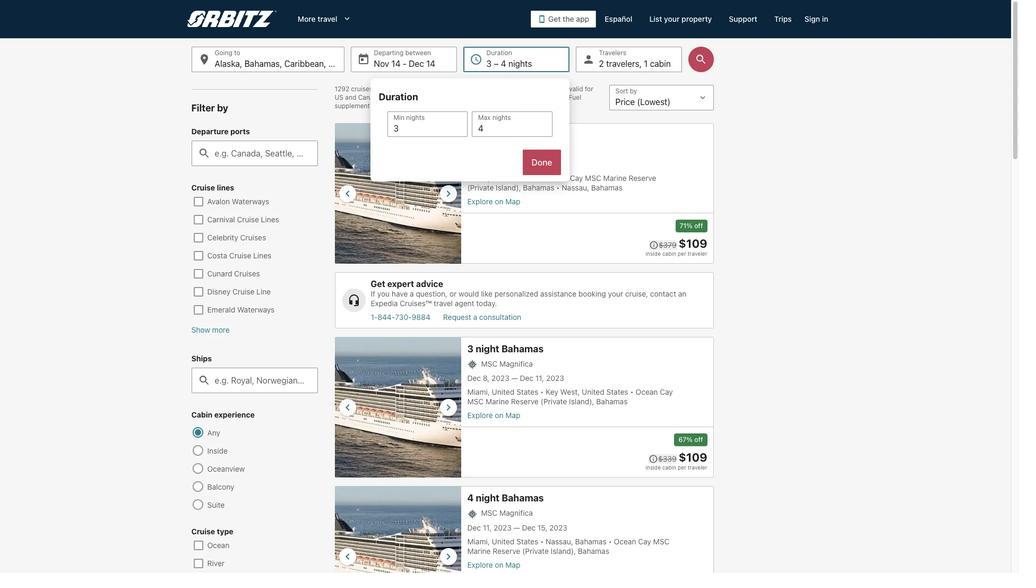Task type: locate. For each thing, give the bounding box(es) containing it.
cruise for carnival
[[237, 215, 259, 224]]

— left 15,
[[514, 523, 520, 532]]

1 vertical spatial inside
[[646, 465, 661, 471]]

- up prices at top
[[403, 59, 407, 68]]

1 inside from the top
[[646, 251, 661, 257]]

–
[[494, 59, 499, 68]]

0 vertical spatial explore on map button
[[467, 197, 677, 207]]

730-
[[395, 313, 412, 322]]

costa cruise lines
[[207, 251, 271, 260]]

inside down $379 button
[[646, 251, 661, 257]]

2 inside cabin per traveler from the top
[[646, 465, 707, 471]]

1 vertical spatial night
[[476, 343, 499, 355]]

ports
[[230, 127, 250, 136]]

14 right mexico
[[391, 59, 400, 68]]

your inside get expert advice if you have a question, or would like personalized assistance booking your cruise, contact an expedia cruises™ travel agent today.
[[608, 289, 623, 298]]

miami, down 8,
[[467, 388, 490, 397]]

within
[[496, 85, 514, 93]]

on inside "dec 11, 2023 — dec 15, 2023 miami, united states • nassau, bahamas • ocean cay msc marine reserve (private island), bahamas explore on map"
[[495, 560, 503, 569]]

3 explore on map button from the top
[[467, 560, 677, 570]]

1 traveler from the top
[[688, 251, 707, 257]]

—
[[515, 160, 521, 169], [511, 374, 518, 383], [514, 523, 520, 532]]

2 vertical spatial marine
[[467, 546, 491, 555]]

nov inside nov 27, 2023 — dec 1, 2023 miami, united states • ocean cay msc marine reserve (private island), bahamas • nassau, bahamas explore on map
[[467, 160, 481, 169]]

2 miami, from the top
[[467, 388, 490, 397]]

dec 11, 2023 — dec 15, 2023 miami, united states • nassau, bahamas • ocean cay msc marine reserve (private island), bahamas explore on map
[[467, 523, 669, 569]]

0 vertical spatial miami,
[[467, 174, 490, 183]]

united down 4 night bahamas
[[492, 537, 514, 546]]

miami, inside dec 8, 2023 — dec 11, 2023 miami, united states • key west, united states • ocean cay msc marine reserve (private island), bahamas explore on map
[[467, 388, 490, 397]]

2 show previous image image from the top
[[341, 401, 354, 414]]

map for 11,
[[505, 560, 520, 569]]

0 vertical spatial per
[[430, 85, 440, 93]]

island), inside "dec 11, 2023 — dec 15, 2023 miami, united states • nassau, bahamas • ocean cay msc marine reserve (private island), bahamas explore on map"
[[551, 546, 576, 555]]

valid
[[569, 85, 583, 93]]

0 vertical spatial night
[[476, 130, 499, 141]]

2023 right 8,
[[491, 374, 509, 383]]

traveler for 3 night bahamas
[[688, 465, 707, 471]]

per up taxes,
[[430, 85, 440, 93]]

bahamas,
[[244, 59, 282, 68]]

2 horizontal spatial cay
[[660, 388, 673, 397]]

1 vertical spatial cabin
[[662, 251, 676, 257]]

1 horizontal spatial cay
[[638, 537, 651, 546]]

map inside nov 27, 2023 — dec 1, 2023 miami, united states • ocean cay msc marine reserve (private island), bahamas • nassau, bahamas explore on map
[[505, 197, 520, 206]]

2 vertical spatial cabin
[[662, 465, 676, 471]]

enter a number number field down only.
[[387, 111, 468, 137]]

states inside nov 27, 2023 — dec 1, 2023 miami, united states • ocean cay msc marine reserve (private island), bahamas • nassau, bahamas explore on map
[[516, 174, 538, 183]]

miami, down msc cruises usa image
[[467, 537, 490, 546]]

1 off from the top
[[694, 222, 703, 230]]

71%
[[680, 222, 693, 230]]

1 vertical spatial off
[[694, 436, 703, 444]]

states left key
[[516, 388, 538, 397]]

4 down 1292 cruises found - prices are per traveler, available within last 24 hours and valid for us and canadian residents only. taxes, fees, and port expenses not included. fuel supplement may apply.
[[467, 130, 474, 141]]

1 vertical spatial travel
[[434, 299, 453, 308]]

24
[[528, 85, 536, 93]]

3
[[486, 59, 492, 68], [467, 343, 473, 355]]

line
[[256, 287, 271, 296]]

1 vertical spatial get
[[371, 279, 385, 289]]

miami, inside "dec 11, 2023 — dec 15, 2023 miami, united states • nassau, bahamas • ocean cay msc marine reserve (private island), bahamas explore on map"
[[467, 537, 490, 546]]

cabin right 1
[[650, 59, 671, 68]]

0 vertical spatial msc magnifica
[[481, 359, 533, 368]]

msc magnifica for 4
[[481, 509, 533, 518]]

magnifica down 3 night bahamas
[[499, 359, 533, 368]]

cruise down celebrity cruises
[[229, 251, 251, 260]]

magnifica
[[499, 145, 533, 154], [499, 359, 533, 368], [499, 509, 533, 518]]

1 vertical spatial cruises
[[234, 269, 260, 278]]

4 for 4 night bahamas
[[467, 493, 474, 504]]

1 vertical spatial (private
[[541, 397, 567, 406]]

states for 1,
[[516, 174, 538, 183]]

magnifica for 4 night bahamas
[[499, 509, 533, 518]]

cabin for 3 night bahamas
[[662, 465, 676, 471]]

0 vertical spatial show next image image
[[442, 187, 455, 200]]

1 $109 from the top
[[679, 237, 707, 251]]

get inside get expert advice if you have a question, or would like personalized assistance booking your cruise, contact an expedia cruises™ travel agent today.
[[371, 279, 385, 289]]

night inside '4 night bahamas msc magnifica'
[[476, 130, 499, 141]]

night up 27,
[[476, 130, 499, 141]]

contact
[[650, 289, 676, 298]]

1 miami, from the top
[[467, 174, 490, 183]]

0 horizontal spatial enter a number number field
[[387, 111, 468, 137]]

2 vertical spatial show next image image
[[442, 550, 455, 563]]

per down 71% on the right top of the page
[[678, 251, 686, 257]]

united for 11,
[[492, 388, 514, 397]]

0 vertical spatial marine
[[603, 174, 627, 183]]

off for 4 night bahamas
[[694, 222, 703, 230]]

3 for 3 – 4 nights
[[486, 59, 492, 68]]

4 up msc cruises usa image
[[467, 493, 474, 504]]

cruise down avalon waterways
[[237, 215, 259, 224]]

dec left 1,
[[523, 160, 537, 169]]

0 vertical spatial island),
[[496, 183, 521, 192]]

nov
[[374, 59, 389, 68], [467, 160, 481, 169]]

united inside nov 27, 2023 — dec 1, 2023 miami, united states • ocean cay msc marine reserve (private island), bahamas • nassau, bahamas explore on map
[[492, 174, 514, 183]]

off right 71% on the right top of the page
[[694, 222, 703, 230]]

2 magnifica from the top
[[499, 359, 533, 368]]

1 msc magnifica from the top
[[481, 359, 533, 368]]

supplement
[[335, 102, 370, 110]]

nov for nov 27, 2023 — dec 1, 2023 miami, united states • ocean cay msc marine reserve (private island), bahamas • nassau, bahamas explore on map
[[467, 160, 481, 169]]

0 vertical spatial lines
[[261, 215, 279, 224]]

0 vertical spatial -
[[403, 59, 407, 68]]

traveler down 67% off
[[688, 465, 707, 471]]

1 vertical spatial explore on map button
[[467, 411, 677, 421]]

united down 27,
[[492, 174, 514, 183]]

nov inside button
[[374, 59, 389, 68]]

— right 8,
[[511, 374, 518, 383]]

2 show next image image from the top
[[442, 401, 455, 414]]

0 vertical spatial a
[[410, 289, 414, 298]]

your
[[664, 14, 680, 23], [608, 289, 623, 298]]

2 vertical spatial island),
[[551, 546, 576, 555]]

carnival
[[207, 215, 235, 224]]

miami, for 4
[[467, 537, 490, 546]]

3 left –
[[486, 59, 492, 68]]

inside down $339 button at bottom
[[646, 465, 661, 471]]

would
[[459, 289, 479, 298]]

1 horizontal spatial and
[[470, 93, 482, 101]]

on for 27,
[[495, 197, 503, 206]]

emerald waterways
[[207, 305, 275, 314]]

2 vertical spatial map
[[505, 560, 520, 569]]

1 vertical spatial lines
[[253, 251, 271, 260]]

27,
[[483, 160, 493, 169]]

1 horizontal spatial enter a number number field
[[472, 111, 552, 137]]

marine inside nov 27, 2023 — dec 1, 2023 miami, united states • ocean cay msc marine reserve (private island), bahamas • nassau, bahamas explore on map
[[603, 174, 627, 183]]

miami, for 3
[[467, 388, 490, 397]]

map inside dec 8, 2023 — dec 11, 2023 miami, united states • key west, united states • ocean cay msc marine reserve (private island), bahamas explore on map
[[505, 411, 520, 420]]

a down agent
[[473, 313, 477, 322]]

a up the cruises™ in the left bottom of the page
[[410, 289, 414, 298]]

$109
[[679, 237, 707, 251], [679, 451, 707, 465]]

1 vertical spatial miami,
[[467, 388, 490, 397]]

1 horizontal spatial 14
[[426, 59, 435, 68]]

small image
[[649, 241, 659, 250], [649, 455, 658, 464]]

2 vertical spatial —
[[514, 523, 520, 532]]

more travel button
[[289, 10, 361, 29]]

1 vertical spatial island),
[[569, 397, 594, 406]]

cruise
[[191, 183, 215, 192], [237, 215, 259, 224], [229, 251, 251, 260], [232, 287, 254, 296], [191, 527, 215, 536]]

cabin down the $339
[[662, 465, 676, 471]]

included.
[[539, 93, 567, 101]]

ocean inside dec 8, 2023 — dec 11, 2023 miami, united states • key west, united states • ocean cay msc marine reserve (private island), bahamas explore on map
[[636, 388, 658, 397]]

1 vertical spatial 4
[[467, 130, 474, 141]]

have
[[392, 289, 408, 298]]

msc magnifica image
[[335, 123, 461, 264], [335, 337, 461, 478], [335, 486, 461, 573]]

2 vertical spatial 4
[[467, 493, 474, 504]]

3 show next image image from the top
[[442, 550, 455, 563]]

2 inside from the top
[[646, 465, 661, 471]]

per down 67%
[[678, 465, 686, 471]]

island), inside dec 8, 2023 — dec 11, 2023 miami, united states • key west, united states • ocean cay msc marine reserve (private island), bahamas explore on map
[[569, 397, 594, 406]]

0 horizontal spatial 11,
[[483, 523, 492, 532]]

2 on from the top
[[495, 411, 503, 420]]

united inside "dec 11, 2023 — dec 15, 2023 miami, united states • nassau, bahamas • ocean cay msc marine reserve (private island), bahamas explore on map"
[[492, 537, 514, 546]]

2 traveler from the top
[[688, 465, 707, 471]]

explore on map button down 1,
[[467, 197, 677, 207]]

2 msc magnifica from the top
[[481, 509, 533, 518]]

cay inside nov 27, 2023 — dec 1, 2023 miami, united states • ocean cay msc marine reserve (private island), bahamas • nassau, bahamas explore on map
[[570, 174, 583, 183]]

0 vertical spatial 11,
[[535, 374, 544, 383]]

bahamas
[[502, 130, 544, 141], [523, 183, 554, 192], [591, 183, 623, 192], [501, 343, 544, 355], [596, 397, 628, 406], [502, 493, 544, 504], [575, 537, 606, 546], [578, 546, 609, 555]]

0 horizontal spatial 14
[[391, 59, 400, 68]]

bahamas inside dec 8, 2023 — dec 11, 2023 miami, united states • key west, united states • ocean cay msc marine reserve (private island), bahamas explore on map
[[596, 397, 628, 406]]

travel down or
[[434, 299, 453, 308]]

msc cruises usa image
[[467, 509, 481, 519]]

traveler down 71% off at the top of page
[[688, 251, 707, 257]]

dec
[[409, 59, 424, 68], [523, 160, 537, 169], [467, 374, 481, 383], [520, 374, 533, 383], [467, 523, 481, 532], [522, 523, 536, 532]]

explore inside nov 27, 2023 — dec 1, 2023 miami, united states • ocean cay msc marine reserve (private island), bahamas • nassau, bahamas explore on map
[[467, 197, 493, 206]]

1 vertical spatial show next image image
[[442, 401, 455, 414]]

msc magnifica down 4 night bahamas
[[481, 509, 533, 518]]

apply.
[[386, 102, 404, 110]]

2 vertical spatial explore
[[467, 560, 493, 569]]

2023 right 27,
[[495, 160, 513, 169]]

inside cabin per traveler down the $339
[[646, 465, 707, 471]]

list your property link
[[641, 10, 720, 29]]

explore down 27,
[[467, 197, 493, 206]]

1 horizontal spatial your
[[664, 14, 680, 23]]

(private down key
[[541, 397, 567, 406]]

2 vertical spatial (private
[[522, 546, 549, 555]]

off right 67%
[[694, 436, 703, 444]]

1 vertical spatial on
[[495, 411, 503, 420]]

island),
[[496, 183, 521, 192], [569, 397, 594, 406], [551, 546, 576, 555]]

key
[[546, 388, 558, 397]]

explore inside "dec 11, 2023 — dec 15, 2023 miami, united states • nassau, bahamas • ocean cay msc marine reserve (private island), bahamas explore on map"
[[467, 560, 493, 569]]

1 vertical spatial per
[[678, 251, 686, 257]]

mexico
[[360, 59, 388, 68]]

leading image
[[538, 15, 546, 23]]

(private down 27,
[[467, 183, 494, 192]]

3 msc magnifica image from the top
[[335, 486, 461, 573]]

1 msc magnifica image from the top
[[335, 123, 461, 264]]

request a consultation
[[443, 313, 521, 322]]

nov for nov 14 - dec 14
[[374, 59, 389, 68]]

dec down msc cruises usa image
[[467, 523, 481, 532]]

cruises
[[240, 233, 266, 242], [234, 269, 260, 278]]

1 vertical spatial reserve
[[511, 397, 539, 406]]

dec left 8,
[[467, 374, 481, 383]]

dec down 3 night bahamas
[[520, 374, 533, 383]]

and down available
[[470, 93, 482, 101]]

night up msc cruises usa icon
[[476, 343, 499, 355]]

11, down 3 night bahamas
[[535, 374, 544, 383]]

3 night from the top
[[476, 493, 499, 504]]

cunard
[[207, 269, 232, 278]]

booking
[[578, 289, 606, 298]]

map inside "dec 11, 2023 — dec 15, 2023 miami, united states • nassau, bahamas • ocean cay msc marine reserve (private island), bahamas explore on map"
[[505, 560, 520, 569]]

2
[[599, 59, 604, 68]]

1 vertical spatial cay
[[660, 388, 673, 397]]

0 vertical spatial waterways
[[232, 197, 269, 206]]

list
[[371, 313, 707, 322]]

get up the if
[[371, 279, 385, 289]]

any
[[207, 428, 220, 437]]

states for 11,
[[516, 388, 538, 397]]

inside cabin per traveler for 3 night bahamas
[[646, 465, 707, 471]]

(private inside dec 8, 2023 — dec 11, 2023 miami, united states • key west, united states • ocean cay msc marine reserve (private island), bahamas explore on map
[[541, 397, 567, 406]]

2 vertical spatial magnifica
[[499, 509, 533, 518]]

explore on map button for 8,
[[467, 411, 677, 421]]

1 vertical spatial magnifica
[[499, 359, 533, 368]]

states inside "dec 11, 2023 — dec 15, 2023 miami, united states • nassau, bahamas • ocean cay msc marine reserve (private island), bahamas explore on map"
[[516, 537, 538, 546]]

magnifica inside '4 night bahamas msc magnifica'
[[499, 145, 533, 154]]

bahamas inside '4 night bahamas msc magnifica'
[[502, 130, 544, 141]]

orbitz logo image
[[187, 11, 276, 28]]

1 vertical spatial waterways
[[237, 305, 275, 314]]

1 show next image image from the top
[[442, 187, 455, 200]]

1 horizontal spatial 11,
[[535, 374, 544, 383]]

1 horizontal spatial -
[[403, 59, 407, 68]]

travel right more
[[318, 14, 337, 23]]

1 vertical spatial $109
[[679, 451, 707, 465]]

3 for 3 night bahamas
[[467, 343, 473, 355]]

0 vertical spatial msc magnifica image
[[335, 123, 461, 264]]

0 vertical spatial (private
[[467, 183, 494, 192]]

2 vertical spatial per
[[678, 465, 686, 471]]

1-844-730-9884 link
[[371, 313, 430, 322]]

2 msc magnifica image from the top
[[335, 337, 461, 478]]

2023 down 4 night bahamas
[[494, 523, 512, 532]]

0 vertical spatial 3
[[486, 59, 492, 68]]

1 enter a number number field from the left
[[387, 111, 468, 137]]

emerald
[[207, 305, 235, 314]]

11, down 4 night bahamas
[[483, 523, 492, 532]]

waterways down the line at left
[[237, 305, 275, 314]]

3 up msc cruises usa icon
[[467, 343, 473, 355]]

2 vertical spatial cay
[[638, 537, 651, 546]]

on
[[495, 197, 503, 206], [495, 411, 503, 420], [495, 560, 503, 569]]

0 horizontal spatial 3
[[467, 343, 473, 355]]

united for 15,
[[492, 537, 514, 546]]

2 vertical spatial miami,
[[467, 537, 490, 546]]

2 enter a number number field from the left
[[472, 111, 552, 137]]

14 up are
[[426, 59, 435, 68]]

0 horizontal spatial travel
[[318, 14, 337, 23]]

3 explore from the top
[[467, 560, 493, 569]]

on inside dec 8, 2023 — dec 11, 2023 miami, united states • key west, united states • ocean cay msc marine reserve (private island), bahamas explore on map
[[495, 411, 503, 420]]

waterways up carnival cruise lines
[[232, 197, 269, 206]]

2 night from the top
[[476, 343, 499, 355]]

2 explore on map button from the top
[[467, 411, 677, 421]]

show next image image
[[442, 187, 455, 200], [442, 401, 455, 414], [442, 550, 455, 563]]

and up the supplement in the top left of the page
[[345, 93, 356, 101]]

avalon
[[207, 197, 230, 206]]

lines down celebrity cruises
[[253, 251, 271, 260]]

cruises down carnival cruise lines
[[240, 233, 266, 242]]

$109 down 67% off
[[679, 451, 707, 465]]

reserve inside dec 8, 2023 — dec 11, 2023 miami, united states • key west, united states • ocean cay msc marine reserve (private island), bahamas explore on map
[[511, 397, 539, 406]]

1 vertical spatial msc magnifica image
[[335, 337, 461, 478]]

off for 3 night bahamas
[[694, 436, 703, 444]]

cruises down costa cruise lines
[[234, 269, 260, 278]]

1 horizontal spatial get
[[548, 14, 561, 23]]

0 vertical spatial traveler
[[688, 251, 707, 257]]

show previous image image
[[341, 187, 354, 200], [341, 401, 354, 414], [341, 550, 354, 563]]

2 vertical spatial show previous image image
[[341, 550, 354, 563]]

3 magnifica from the top
[[499, 509, 533, 518]]

1 vertical spatial a
[[473, 313, 477, 322]]

0 vertical spatial cruises
[[240, 233, 266, 242]]

0 vertical spatial reserve
[[629, 174, 656, 183]]

and up included.
[[556, 85, 567, 93]]

3 on from the top
[[495, 560, 503, 569]]

8,
[[483, 374, 489, 383]]

explore on map button down west, on the right of page
[[467, 411, 677, 421]]

cay
[[570, 174, 583, 183], [660, 388, 673, 397], [638, 537, 651, 546]]

trips link
[[766, 10, 800, 29]]

0 vertical spatial cabin
[[650, 59, 671, 68]]

0 vertical spatial small image
[[649, 241, 659, 250]]

magnifica up "done"
[[499, 145, 533, 154]]

cruise up emerald waterways
[[232, 287, 254, 296]]

done
[[532, 158, 552, 167]]

night up msc cruises usa image
[[476, 493, 499, 504]]

explore down 8,
[[467, 411, 493, 420]]

1 vertical spatial small image
[[649, 455, 658, 464]]

msc cruises usa image
[[467, 360, 481, 370]]

expedia
[[371, 299, 398, 308]]

nassau,
[[562, 183, 589, 192], [546, 537, 573, 546]]

1 vertical spatial inside cabin per traveler
[[646, 465, 707, 471]]

— inside dec 8, 2023 — dec 11, 2023 miami, united states • key west, united states • ocean cay msc marine reserve (private island), bahamas explore on map
[[511, 374, 518, 383]]

0 vertical spatial travel
[[318, 14, 337, 23]]

2 $109 from the top
[[679, 451, 707, 465]]

3 miami, from the top
[[467, 537, 490, 546]]

nov up 'found'
[[374, 59, 389, 68]]

1 vertical spatial explore
[[467, 411, 493, 420]]

3 – 4 nights
[[486, 59, 532, 68]]

0 vertical spatial magnifica
[[499, 145, 533, 154]]

2 vertical spatial explore on map button
[[467, 560, 677, 570]]

2 off from the top
[[694, 436, 703, 444]]

1 horizontal spatial 3
[[486, 59, 492, 68]]

1 magnifica from the top
[[499, 145, 533, 154]]

states down "done"
[[516, 174, 538, 183]]

inside for 3 night bahamas
[[646, 465, 661, 471]]

msc magnifica image for 4
[[335, 123, 461, 264]]

2 vertical spatial night
[[476, 493, 499, 504]]

traveler
[[688, 251, 707, 257], [688, 465, 707, 471]]

united right west, on the right of page
[[582, 388, 604, 397]]

off
[[694, 222, 703, 230], [694, 436, 703, 444]]

0 vertical spatial on
[[495, 197, 503, 206]]

states down 15,
[[516, 537, 538, 546]]

1 night from the top
[[476, 130, 499, 141]]

1 vertical spatial marine
[[486, 397, 509, 406]]

0 vertical spatial inside
[[646, 251, 661, 257]]

4 for 4 night bahamas msc magnifica
[[467, 130, 474, 141]]

0 vertical spatial $109
[[679, 237, 707, 251]]

2 vertical spatial msc magnifica image
[[335, 486, 461, 573]]

and
[[556, 85, 567, 93], [345, 93, 356, 101], [470, 93, 482, 101]]

(private down 15,
[[522, 546, 549, 555]]

3 map from the top
[[505, 560, 520, 569]]

traveler for 4 night bahamas
[[688, 251, 707, 257]]

get right leading icon
[[548, 14, 561, 23]]

2 explore from the top
[[467, 411, 493, 420]]

explore for dec 11, 2023 — dec 15, 2023 miami, united states • nassau, bahamas • ocean cay msc marine reserve (private island), bahamas explore on map
[[467, 560, 493, 569]]

1 explore from the top
[[467, 197, 493, 206]]

0 vertical spatial off
[[694, 222, 703, 230]]

nov left 27,
[[467, 160, 481, 169]]

experience
[[214, 410, 255, 419]]

on inside nov 27, 2023 — dec 1, 2023 miami, united states • ocean cay msc marine reserve (private island), bahamas • nassau, bahamas explore on map
[[495, 197, 503, 206]]

0 vertical spatial nov
[[374, 59, 389, 68]]

0 horizontal spatial -
[[394, 85, 397, 93]]

explore down msc cruises usa image
[[467, 560, 493, 569]]

1 14 from the left
[[391, 59, 400, 68]]

1 small image from the top
[[649, 241, 659, 250]]

3 inside dropdown button
[[486, 59, 492, 68]]

Enter a number number field
[[387, 111, 468, 137], [472, 111, 552, 137]]

your left cruise, on the right
[[608, 289, 623, 298]]

0 horizontal spatial a
[[410, 289, 414, 298]]

dec up are
[[409, 59, 424, 68]]

united down 3 night bahamas
[[492, 388, 514, 397]]

fees,
[[454, 93, 469, 101]]

explore on map button down 15,
[[467, 560, 677, 570]]

type
[[217, 527, 233, 536]]

miami, down 27,
[[467, 174, 490, 183]]

$109 down 71% off at the top of page
[[679, 237, 707, 251]]

4 inside '4 night bahamas msc magnifica'
[[467, 130, 474, 141]]

enter a number number field down the expenses
[[472, 111, 552, 137]]

1 explore on map button from the top
[[467, 197, 677, 207]]

- up residents
[[394, 85, 397, 93]]

a inside get expert advice if you have a question, or would like personalized assistance booking your cruise, contact an expedia cruises™ travel agent today.
[[410, 289, 414, 298]]

inside cabin per traveler for 4 night bahamas
[[646, 251, 707, 257]]

dec 8, 2023 — dec 11, 2023 miami, united states • key west, united states • ocean cay msc marine reserve (private island), bahamas explore on map
[[467, 374, 673, 420]]

2 map from the top
[[505, 411, 520, 420]]

inside cabin per traveler down $379
[[646, 251, 707, 257]]

magnifica down 4 night bahamas
[[499, 509, 533, 518]]

14
[[391, 59, 400, 68], [426, 59, 435, 68]]

1 vertical spatial show previous image image
[[341, 401, 354, 414]]

2 small image from the top
[[649, 455, 658, 464]]

$109 for 4 night bahamas
[[679, 237, 707, 251]]

0 vertical spatial explore
[[467, 197, 493, 206]]

msc magnifica down 3 night bahamas
[[481, 359, 533, 368]]

explore on map button for night
[[467, 197, 677, 207]]

0 horizontal spatial nov
[[374, 59, 389, 68]]

port
[[483, 93, 496, 101]]

your right list
[[664, 14, 680, 23]]

— left 1,
[[515, 160, 521, 169]]

4 right –
[[501, 59, 506, 68]]

travel inside more travel dropdown button
[[318, 14, 337, 23]]

more travel
[[298, 14, 337, 23]]

0 vertical spatial cay
[[570, 174, 583, 183]]

ships
[[191, 354, 212, 363]]

1 vertical spatial —
[[511, 374, 518, 383]]

cabin down $379
[[662, 251, 676, 257]]

1292
[[335, 85, 349, 93]]

inside cabin per traveler
[[646, 251, 707, 257], [646, 465, 707, 471]]

- inside 1292 cruises found - prices are per traveler, available within last 24 hours and valid for us and canadian residents only. taxes, fees, and port expenses not included. fuel supplement may apply.
[[394, 85, 397, 93]]

duration
[[379, 91, 418, 102]]

1 on from the top
[[495, 197, 503, 206]]

ocean
[[546, 174, 568, 183], [636, 388, 658, 397], [614, 537, 636, 546], [207, 541, 229, 550]]

0 vertical spatial inside cabin per traveler
[[646, 251, 707, 257]]

2023 right 1,
[[546, 160, 564, 169]]

a
[[410, 289, 414, 298], [473, 313, 477, 322]]

1 vertical spatial nov
[[467, 160, 481, 169]]

cabin inside "dropdown button"
[[650, 59, 671, 68]]

1 vertical spatial -
[[394, 85, 397, 93]]

1 show previous image image from the top
[[341, 187, 354, 200]]

(private inside nov 27, 2023 — dec 1, 2023 miami, united states • ocean cay msc marine reserve (private island), bahamas • nassau, bahamas explore on map
[[467, 183, 494, 192]]

miami, inside nov 27, 2023 — dec 1, 2023 miami, united states • ocean cay msc marine reserve (private island), bahamas • nassau, bahamas explore on map
[[467, 174, 490, 183]]

app
[[576, 14, 589, 23]]

lines down avalon waterways
[[261, 215, 279, 224]]

1 inside cabin per traveler from the top
[[646, 251, 707, 257]]

1 vertical spatial 3
[[467, 343, 473, 355]]

— inside "dec 11, 2023 — dec 15, 2023 miami, united states • nassau, bahamas • ocean cay msc marine reserve (private island), bahamas explore on map"
[[514, 523, 520, 532]]

cabin for 4 night bahamas
[[662, 251, 676, 257]]

1 map from the top
[[505, 197, 520, 206]]

0 vertical spatial nassau,
[[562, 183, 589, 192]]



Task type: describe. For each thing, give the bounding box(es) containing it.
show previous image image for dec
[[341, 401, 354, 414]]

are
[[419, 85, 428, 93]]

nights
[[508, 59, 532, 68]]

1 horizontal spatial a
[[473, 313, 477, 322]]

celebrity cruises
[[207, 233, 266, 242]]

show next image image for 4
[[442, 187, 455, 200]]

— for 3 night bahamas
[[511, 374, 518, 383]]

travelers,
[[606, 59, 642, 68]]

list containing 1-844-730-9884
[[371, 313, 707, 322]]

an
[[678, 289, 686, 298]]

today.
[[476, 299, 497, 308]]

4 night bahamas
[[467, 493, 544, 504]]

67%
[[679, 436, 693, 444]]

on for 11,
[[495, 560, 503, 569]]

9884
[[412, 313, 430, 322]]

night for 4 night bahamas
[[476, 493, 499, 504]]

cruise left type
[[191, 527, 215, 536]]

may
[[372, 102, 384, 110]]

msc inside nov 27, 2023 — dec 1, 2023 miami, united states • ocean cay msc marine reserve (private island), bahamas • nassau, bahamas explore on map
[[585, 174, 601, 183]]

the
[[563, 14, 574, 23]]

msc inside '4 night bahamas msc magnifica'
[[481, 145, 497, 154]]

advice
[[416, 279, 443, 289]]

consultation
[[479, 313, 521, 322]]

carnival cruise lines
[[207, 215, 279, 224]]

español
[[605, 14, 632, 23]]

dec inside nov 27, 2023 — dec 1, 2023 miami, united states • ocean cay msc marine reserve (private island), bahamas • nassau, bahamas explore on map
[[523, 160, 537, 169]]

traveler,
[[442, 85, 466, 93]]

taxes,
[[433, 93, 452, 101]]

united for 1,
[[492, 174, 514, 183]]

2 travelers, 1 cabin button
[[576, 47, 682, 72]]

by
[[217, 102, 228, 114]]

$339 button
[[649, 455, 677, 464]]

0 horizontal spatial and
[[345, 93, 356, 101]]

(private inside "dec 11, 2023 — dec 15, 2023 miami, united states • nassau, bahamas • ocean cay msc marine reserve (private island), bahamas explore on map"
[[522, 546, 549, 555]]

assistance
[[540, 289, 576, 298]]

search image
[[694, 53, 707, 66]]

oceanview
[[207, 464, 245, 473]]

travel inside get expert advice if you have a question, or would like personalized assistance booking your cruise, contact an expedia cruises™ travel agent today.
[[434, 299, 453, 308]]

sign in
[[805, 14, 828, 23]]

question,
[[416, 289, 448, 298]]

nov 27, 2023 — dec 1, 2023 miami, united states • ocean cay msc marine reserve (private island), bahamas • nassau, bahamas explore on map
[[467, 160, 656, 206]]

— inside nov 27, 2023 — dec 1, 2023 miami, united states • ocean cay msc marine reserve (private island), bahamas • nassau, bahamas explore on map
[[515, 160, 521, 169]]

español button
[[596, 10, 641, 29]]

explore for nov 27, 2023 — dec 1, 2023 miami, united states • ocean cay msc marine reserve (private island), bahamas • nassau, bahamas explore on map
[[467, 197, 493, 206]]

small image for 3 night bahamas
[[649, 455, 658, 464]]

cay inside "dec 11, 2023 — dec 15, 2023 miami, united states • nassau, bahamas • ocean cay msc marine reserve (private island), bahamas explore on map"
[[638, 537, 651, 546]]

europe,
[[328, 59, 358, 68]]

cruise up avalon
[[191, 183, 215, 192]]

spotlight icon image
[[347, 294, 360, 307]]

cruise type
[[191, 527, 233, 536]]

$339
[[658, 455, 677, 464]]

more
[[212, 325, 230, 334]]

get the app
[[548, 14, 589, 23]]

show previous image image for 4
[[341, 187, 354, 200]]

inside
[[207, 446, 228, 455]]

river
[[207, 559, 225, 568]]

states right west, on the right of page
[[606, 388, 628, 397]]

filter by
[[191, 102, 228, 114]]

get expert advice if you have a question, or would like personalized assistance booking your cruise, contact an expedia cruises™ travel agent today.
[[371, 279, 686, 308]]

alaska, bahamas, caribbean, europe, mexico button
[[191, 47, 388, 72]]

ocean inside "dec 11, 2023 — dec 15, 2023 miami, united states • nassau, bahamas • ocean cay msc marine reserve (private island), bahamas explore on map"
[[614, 537, 636, 546]]

3 show previous image image from the top
[[341, 550, 354, 563]]

night for 4 night bahamas msc magnifica
[[476, 130, 499, 141]]

reserve inside "dec 11, 2023 — dec 15, 2023 miami, united states • nassau, bahamas • ocean cay msc marine reserve (private island), bahamas explore on map"
[[493, 546, 520, 555]]

msc inside "dec 11, 2023 — dec 15, 2023 miami, united states • nassau, bahamas • ocean cay msc marine reserve (private island), bahamas explore on map"
[[653, 537, 669, 546]]

2 travelers, 1 cabin
[[599, 59, 671, 68]]

show
[[191, 325, 210, 334]]

caribbean,
[[284, 59, 326, 68]]

fuel
[[569, 93, 581, 101]]

per for 4 night bahamas
[[678, 251, 686, 257]]

night for 3 night bahamas
[[476, 343, 499, 355]]

nassau, inside "dec 11, 2023 — dec 15, 2023 miami, united states • nassau, bahamas • ocean cay msc marine reserve (private island), bahamas explore on map"
[[546, 537, 573, 546]]

costa
[[207, 251, 227, 260]]

for
[[585, 85, 593, 93]]

cay inside dec 8, 2023 — dec 11, 2023 miami, united states • key west, united states • ocean cay msc marine reserve (private island), bahamas explore on map
[[660, 388, 673, 397]]

available
[[468, 85, 494, 93]]

15,
[[538, 523, 547, 532]]

filter
[[191, 102, 215, 114]]

departure ports
[[191, 127, 250, 136]]

11, inside dec 8, 2023 — dec 11, 2023 miami, united states • key west, united states • ocean cay msc marine reserve (private island), bahamas explore on map
[[535, 374, 544, 383]]

cruise for costa
[[229, 251, 251, 260]]

list
[[649, 14, 662, 23]]

waterways for avalon waterways
[[232, 197, 269, 206]]

$379
[[659, 241, 677, 250]]

get for the
[[548, 14, 561, 23]]

cruises
[[351, 85, 373, 93]]

1,
[[539, 160, 544, 169]]

$109 for 3 night bahamas
[[679, 451, 707, 465]]

lines
[[217, 183, 234, 192]]

per inside 1292 cruises found - prices are per traveler, available within last 24 hours and valid for us and canadian residents only. taxes, fees, and port expenses not included. fuel supplement may apply.
[[430, 85, 440, 93]]

alaska,
[[215, 59, 242, 68]]

- inside button
[[403, 59, 407, 68]]

inside for 4 night bahamas
[[646, 251, 661, 257]]

small image for 4 night bahamas
[[649, 241, 659, 250]]

nov 14 - dec 14 button
[[351, 47, 457, 72]]

1
[[644, 59, 648, 68]]

expert
[[387, 279, 414, 289]]

dec left 15,
[[522, 523, 536, 532]]

show next image image for dec
[[442, 401, 455, 414]]

3 night bahamas
[[467, 343, 544, 355]]

found
[[375, 85, 392, 93]]

departure
[[191, 127, 228, 136]]

you
[[377, 289, 390, 298]]

dec inside button
[[409, 59, 424, 68]]

11, inside "dec 11, 2023 — dec 15, 2023 miami, united states • nassau, bahamas • ocean cay msc marine reserve (private island), bahamas explore on map"
[[483, 523, 492, 532]]

nassau, inside nov 27, 2023 — dec 1, 2023 miami, united states • ocean cay msc marine reserve (private island), bahamas • nassau, bahamas explore on map
[[562, 183, 589, 192]]

explore inside dec 8, 2023 — dec 11, 2023 miami, united states • key west, united states • ocean cay msc marine reserve (private island), bahamas explore on map
[[467, 411, 493, 420]]

ocean inside nov 27, 2023 — dec 1, 2023 miami, united states • ocean cay msc marine reserve (private island), bahamas • nassau, bahamas explore on map
[[546, 174, 568, 183]]

lines for carnival cruise lines
[[261, 215, 279, 224]]

2023 up key
[[546, 374, 564, 383]]

waterways for emerald waterways
[[237, 305, 275, 314]]

get for expert
[[371, 279, 385, 289]]

explore on map button for 11,
[[467, 560, 677, 570]]

msc magnifica for 3
[[481, 359, 533, 368]]

— for 4 night bahamas
[[514, 523, 520, 532]]

cruise for disney
[[232, 287, 254, 296]]

request a consultation link
[[443, 313, 521, 322]]

4 night bahamas msc magnifica
[[467, 130, 544, 154]]

support link
[[720, 10, 766, 29]]

island), inside nov 27, 2023 — dec 1, 2023 miami, united states • ocean cay msc marine reserve (private island), bahamas • nassau, bahamas explore on map
[[496, 183, 521, 192]]

marine inside "dec 11, 2023 — dec 15, 2023 miami, united states • nassau, bahamas • ocean cay msc marine reserve (private island), bahamas explore on map"
[[467, 546, 491, 555]]

per for 3 night bahamas
[[678, 465, 686, 471]]

reserve inside nov 27, 2023 — dec 1, 2023 miami, united states • ocean cay msc marine reserve (private island), bahamas • nassau, bahamas explore on map
[[629, 174, 656, 183]]

2 horizontal spatial and
[[556, 85, 567, 93]]

map for 27,
[[505, 197, 520, 206]]

marine inside dec 8, 2023 — dec 11, 2023 miami, united states • key west, united states • ocean cay msc marine reserve (private island), bahamas explore on map
[[486, 397, 509, 406]]

4 inside dropdown button
[[501, 59, 506, 68]]

like
[[481, 289, 492, 298]]

nov 14 - dec 14
[[374, 59, 435, 68]]

disney
[[207, 287, 230, 296]]

844-
[[378, 313, 395, 322]]

show more button
[[191, 325, 318, 335]]

cruises for cunard cruises
[[234, 269, 260, 278]]

2 14 from the left
[[426, 59, 435, 68]]

magnifica for 3 night bahamas
[[499, 359, 533, 368]]

last
[[515, 85, 526, 93]]

show more
[[191, 325, 230, 334]]

not
[[528, 93, 538, 101]]

hours
[[538, 85, 554, 93]]

residents
[[388, 93, 416, 101]]

2023 right 15,
[[549, 523, 567, 532]]

trips
[[774, 14, 792, 23]]

states for 15,
[[516, 537, 538, 546]]

1292 cruises found - prices are per traveler, available within last 24 hours and valid for us and canadian residents only. taxes, fees, and port expenses not included. fuel supplement may apply.
[[335, 85, 593, 110]]

expenses
[[498, 93, 526, 101]]

0 vertical spatial your
[[664, 14, 680, 23]]

msc inside dec 8, 2023 — dec 11, 2023 miami, united states • key west, united states • ocean cay msc marine reserve (private island), bahamas explore on map
[[467, 397, 484, 406]]

suite
[[207, 500, 225, 510]]

1-
[[371, 313, 378, 322]]

done button
[[523, 150, 561, 175]]

msc magnifica image for dec
[[335, 337, 461, 478]]

prices
[[398, 85, 417, 93]]

cruises for celebrity cruises
[[240, 233, 266, 242]]

list your property
[[649, 14, 712, 23]]

lines for costa cruise lines
[[253, 251, 271, 260]]



Task type: vqa. For each thing, say whether or not it's contained in the screenshot.
top "cabin"
yes



